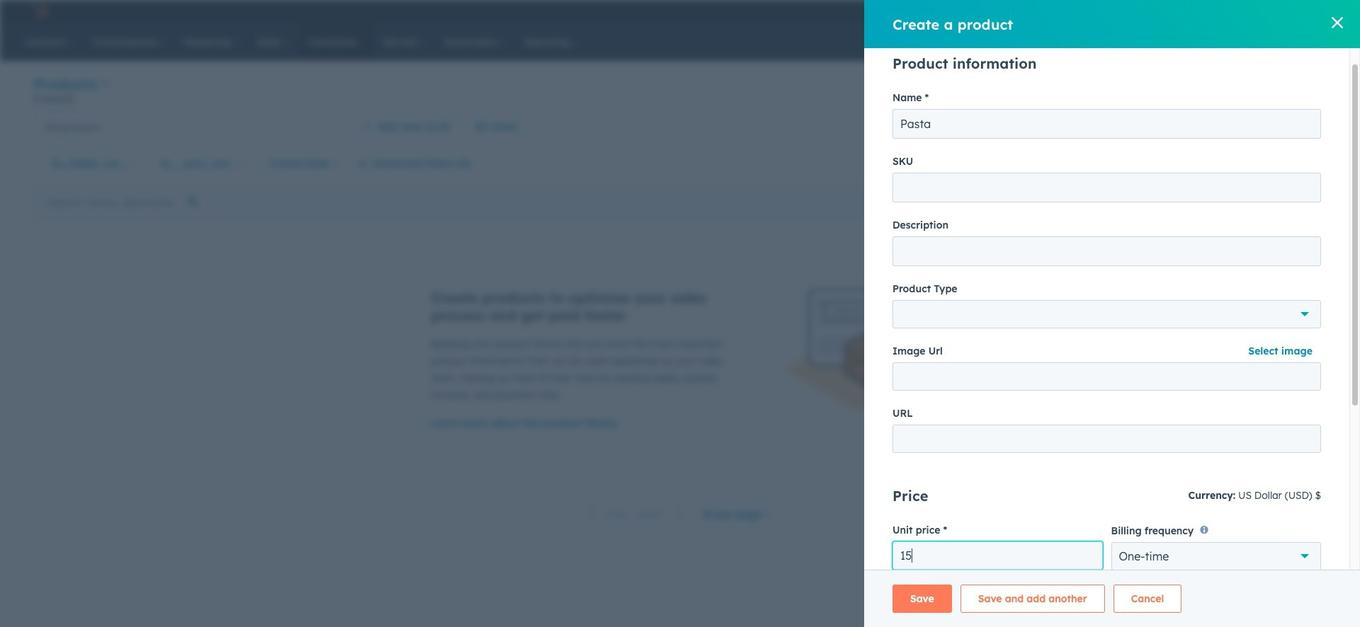 Task type: describe. For each thing, give the bounding box(es) containing it.
jacob simon image
[[1259, 5, 1272, 18]]

close image
[[1333, 17, 1344, 28]]



Task type: locate. For each thing, give the bounding box(es) containing it.
menu
[[1049, 0, 1344, 23]]

Search name, description, or SKU search field
[[38, 190, 210, 215]]

None text field
[[893, 109, 1322, 139], [893, 173, 1322, 203], [893, 425, 1322, 454], [893, 109, 1322, 139], [893, 173, 1322, 203], [893, 425, 1322, 454]]

dialog
[[865, 0, 1361, 628]]

None text field
[[893, 237, 1322, 267], [893, 363, 1322, 391], [893, 542, 1103, 571], [893, 237, 1322, 267], [893, 363, 1322, 391], [893, 542, 1103, 571]]

pagination navigation
[[580, 506, 693, 525]]

Search HubSpot search field
[[1151, 30, 1311, 54]]

banner
[[34, 74, 1327, 113]]

marketplaces image
[[1152, 6, 1165, 19]]



Task type: vqa. For each thing, say whether or not it's contained in the screenshot.
Pagination navigation
yes



